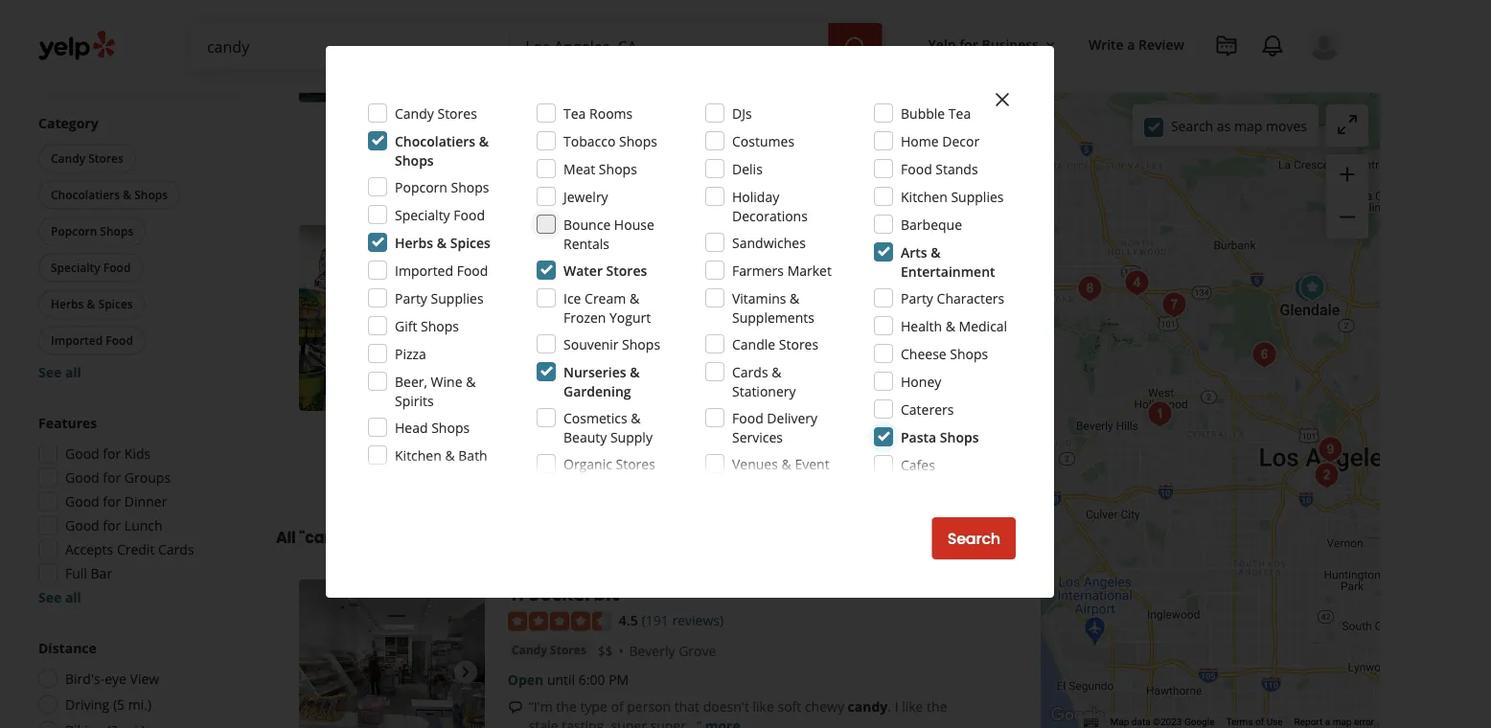 Task type: locate. For each thing, give the bounding box(es) containing it.
0 horizontal spatial imported food
[[51, 333, 133, 348]]

0 vertical spatial pickup
[[739, 149, 776, 165]]

2 curbside from the top
[[687, 457, 736, 473]]

2 next image from the top
[[454, 661, 477, 684]]

data
[[1132, 717, 1151, 728]]

salt
[[885, 392, 907, 410]]

0 horizontal spatial herbs & spices
[[51, 296, 133, 312]]

owned for prides
[[673, 35, 715, 53]]

1 vertical spatial popcorn
[[51, 223, 97, 239]]

0 horizontal spatial of
[[568, 84, 581, 102]]

2 slideshow element from the top
[[299, 225, 485, 411]]

. i like the stale tasting, super super..."
[[529, 698, 947, 728]]

1 4.5 star rating image from the top
[[508, 258, 611, 277]]

(191 reviews) link
[[642, 609, 724, 630]]

0 horizontal spatial specialty food
[[51, 260, 131, 276]]

specialty food up party supplies
[[395, 206, 485, 224]]

write
[[1089, 35, 1124, 53]]

operated up you
[[639, 343, 697, 362]]

(239 reviews) link
[[642, 255, 724, 276]]

mixing
[[759, 84, 801, 102]]

0 vertical spatial 6:00
[[579, 317, 605, 335]]

6:00 up souvenir
[[579, 317, 605, 335]]

search as map moves
[[1171, 117, 1307, 135]]

the
[[842, 65, 863, 83], [556, 698, 577, 716], [927, 698, 947, 716]]

next image
[[454, 0, 477, 21]]

for down good for dinner
[[103, 517, 121, 535]]

group containing features
[[33, 414, 238, 607]]

sandwiches
[[732, 233, 806, 252]]

option group containing distance
[[33, 639, 238, 728]]

1 pickup from the top
[[739, 149, 776, 165]]

2 party from the left
[[901, 289, 933, 307]]

search inside button
[[948, 528, 1001, 550]]

0 horizontal spatial specialty
[[51, 260, 100, 276]]

it left by.
[[728, 411, 737, 430]]

beverly grove
[[629, 642, 716, 660]]

"flavor factory candy prides it self in giving candy the perfect extra blend of flavor. whether that means mixing candy with spices, chili and chamoy or what we like to call "our…"
[[529, 65, 972, 121]]

yelp for business
[[928, 35, 1039, 53]]

projects image
[[1215, 35, 1238, 58]]

a right write on the top of the page
[[1127, 35, 1135, 53]]

herbs & spices inside button
[[51, 296, 133, 312]]

keyboard shortcuts image
[[1084, 718, 1099, 728]]

in right self
[[747, 65, 758, 83]]

candy stores inside group
[[51, 150, 123, 166]]

view
[[861, 147, 897, 168], [861, 455, 897, 477], [130, 670, 159, 688]]

operated
[[732, 35, 789, 53], [639, 343, 697, 362], [855, 343, 912, 362]]

for inside button
[[960, 35, 978, 53]]

popcorn shops button
[[38, 217, 146, 246]]

candy stores link up frozen
[[508, 286, 590, 306]]

0 horizontal spatial to
[[597, 373, 610, 391]]

option group
[[33, 639, 238, 728]]

candy left with
[[804, 84, 841, 102]]

spaces
[[732, 474, 776, 492]]

2 view website link from the top
[[843, 444, 980, 487]]

curbside pickup up the spaces
[[687, 457, 776, 473]]

shops inside button
[[100, 223, 133, 239]]

tasting,
[[562, 717, 607, 728]]

reviews) inside 'link'
[[672, 257, 724, 275]]

candy stores for the top candy stores button
[[51, 150, 123, 166]]

a right report
[[1325, 717, 1330, 728]]

1 vertical spatial 6:00
[[579, 671, 605, 689]]

supply
[[610, 428, 653, 446]]

pickup for passed
[[739, 457, 776, 473]]

see all for features
[[38, 588, 81, 607]]

2 see from the top
[[38, 588, 62, 607]]

1 see all button from the top
[[38, 363, 81, 381]]

4.5 star rating image up the ice
[[508, 258, 611, 277]]

16 locally owned v2 image
[[608, 37, 623, 52]]

1 website from the top
[[901, 147, 962, 168]]

candy stores link left $$
[[508, 641, 590, 660]]

previous image
[[307, 0, 330, 21], [307, 307, 330, 330]]

0 horizontal spatial spices
[[98, 296, 133, 312]]

zoom out image
[[1336, 206, 1359, 229]]

2 4.5 from the top
[[619, 611, 638, 629]]

and inside "flavor factory candy prides it self in giving candy the perfect extra blend of flavor. whether that means mixing candy with spices, chili and chamoy or what we like to call "our…"
[[948, 84, 972, 102]]

1 horizontal spatial supplies
[[951, 187, 1004, 206]]

cocoa & candy image
[[1118, 264, 1156, 302]]

0 vertical spatial candy stores link
[[508, 286, 590, 306]]

1 good from the top
[[65, 445, 99, 463]]

1 vertical spatial takeout
[[607, 149, 652, 165]]

1
[[508, 580, 519, 606]]

specialty food down popcorn shops button
[[51, 260, 131, 276]]

0 horizontal spatial owned
[[580, 343, 623, 362]]

kitchen down head
[[395, 446, 442, 464]]

slideshow element
[[299, 0, 485, 103], [299, 225, 485, 411], [299, 580, 485, 728]]

open until 6:00 pm down the ice
[[508, 317, 629, 335]]

imported food up party supplies
[[395, 261, 488, 279]]

2 all from the top
[[65, 588, 81, 607]]

0 vertical spatial slideshow element
[[299, 0, 485, 103]]

factory
[[575, 65, 621, 83]]

good for good for lunch
[[65, 517, 99, 535]]

candy stores for the bottommost candy stores button
[[512, 642, 586, 658]]

1 horizontal spatial map
[[1333, 717, 1352, 728]]

4.5 link
[[619, 255, 638, 276], [619, 609, 638, 630]]

16 boutique v2 image
[[508, 37, 523, 52]]

outdoor seating
[[65, 14, 168, 33]]

yelp
[[928, 35, 956, 53]]

0 vertical spatial delivery
[[527, 149, 572, 165]]

cards up stationery
[[732, 363, 768, 381]]

sockerbit image
[[1141, 395, 1179, 434], [299, 580, 485, 728]]

of right the "blend"
[[568, 84, 581, 102]]

i right honey
[[943, 373, 947, 391]]

or
[[582, 103, 595, 121]]

1 view website link from the top
[[843, 136, 980, 178]]

1 vertical spatial website
[[901, 455, 962, 477]]

see all
[[38, 363, 81, 381], [38, 588, 81, 607]]

party up gift
[[395, 289, 427, 307]]

supplies for kitchen supplies
[[951, 187, 1004, 206]]

map left error
[[1333, 717, 1352, 728]]

1 vertical spatial next image
[[454, 661, 477, 684]]

delis
[[732, 160, 763, 178]]

until for (239
[[547, 317, 575, 335]]

we
[[633, 103, 651, 121]]

. left sockerbit link
[[519, 580, 524, 606]]

you
[[645, 373, 669, 391]]

prides
[[667, 65, 706, 83]]

0 vertical spatial specialty
[[395, 206, 450, 224]]

of inside "flavor factory candy prides it self in giving candy the perfect extra blend of flavor. whether that means mixing candy with spices, chili and chamoy or what we like to call "our…"
[[568, 84, 581, 102]]

0 vertical spatial it
[[710, 65, 718, 83]]

0 vertical spatial curbside
[[687, 149, 736, 165]]

specialty up party supplies
[[395, 206, 450, 224]]

1 vertical spatial kitchen
[[395, 446, 442, 464]]

candy stores link
[[508, 286, 590, 306], [508, 641, 590, 660]]

4 good from the top
[[65, 517, 99, 535]]

and left salt
[[858, 392, 881, 410]]

next image for (191 reviews)
[[454, 661, 477, 684]]

nurseries
[[564, 363, 626, 381]]

previous image for "flavor
[[307, 0, 330, 21]]

0 vertical spatial pm
[[609, 8, 629, 26]]

tea up decor
[[949, 104, 971, 122]]

all down full
[[65, 588, 81, 607]]

. right chewy
[[888, 698, 891, 716]]

view website down bubble
[[861, 147, 962, 168]]

0 vertical spatial popcorn shops
[[395, 178, 489, 196]]

16 checkmark v2 image
[[588, 149, 603, 164], [588, 457, 603, 472]]

"i'm the type of person that doesn't like soft chewy candy
[[529, 698, 888, 716]]

candy
[[802, 65, 839, 83], [804, 84, 841, 102], [848, 698, 888, 716]]

for for business
[[960, 35, 978, 53]]

1 vertical spatial see all button
[[38, 588, 81, 607]]

notifications image
[[1261, 35, 1284, 58]]

tea rooms
[[564, 104, 633, 122]]

nurseries & gardening
[[564, 363, 640, 400]]

herbs inside search dialog
[[395, 233, 433, 252]]

herbs
[[395, 233, 433, 252], [51, 296, 84, 312]]

1 vertical spatial reviews)
[[672, 611, 724, 629]]

person
[[627, 698, 671, 716]]

imported food inside search dialog
[[395, 261, 488, 279]]

1 all from the top
[[65, 363, 81, 381]]

like left soft on the bottom
[[753, 698, 774, 716]]

1 vertical spatial herbs
[[51, 296, 84, 312]]

1 vertical spatial previous image
[[307, 307, 330, 330]]

takeout down allowed
[[108, 62, 158, 81]]

1 pm from the top
[[609, 8, 629, 26]]

1 vertical spatial spices
[[98, 296, 133, 312]]

.
[[519, 580, 524, 606], [888, 698, 891, 716]]

see up distance on the bottom left of page
[[38, 588, 62, 607]]

1 vertical spatial 4.5 star rating image
[[508, 612, 611, 631]]

bubble tea
[[901, 104, 971, 122]]

1 vertical spatial slideshow element
[[299, 225, 485, 411]]

info icon image
[[795, 36, 810, 51], [795, 36, 810, 51], [918, 344, 933, 359], [918, 344, 933, 359]]

None search field
[[192, 23, 886, 69]]

0 horizontal spatial cards
[[158, 541, 194, 559]]

map for moves
[[1234, 117, 1263, 135]]

pizza
[[395, 345, 426, 363]]

1 vertical spatial supplies
[[431, 289, 484, 307]]

super
[[611, 717, 647, 728]]

luckily
[[898, 373, 940, 391]]

1 vertical spatial candy stores button
[[508, 286, 590, 306]]

4.5 star rating image for (191
[[508, 612, 611, 631]]

popcorn shops
[[395, 178, 489, 196], [51, 223, 133, 239]]

1 vertical spatial imported
[[51, 333, 103, 348]]

1 horizontal spatial like
[[753, 698, 774, 716]]

next image for (239 reviews)
[[454, 307, 477, 330]]

stores inside group
[[88, 150, 123, 166]]

that inside "flavor factory candy prides it self in giving candy the perfect extra blend of flavor. whether that means mixing candy with spices, chili and chamoy or what we like to call "our…"
[[684, 84, 710, 102]]

4.5 link for (191
[[619, 609, 638, 630]]

operated for self
[[732, 35, 789, 53]]

2 vertical spatial i
[[895, 698, 899, 716]]

1 vertical spatial view website
[[861, 455, 962, 477]]

imported down herbs & spices button
[[51, 333, 103, 348]]

cafes
[[901, 456, 935, 474]]

1 vertical spatial of
[[611, 698, 624, 716]]

1 16 checkmark v2 image from the top
[[588, 149, 603, 164]]

dogs
[[65, 38, 97, 57]]

1 view website from the top
[[861, 147, 962, 168]]

good for good for dinner
[[65, 493, 99, 511]]

didn't
[[529, 392, 565, 410]]

open until 6:00 pm for (239 reviews)
[[508, 317, 629, 335]]

candy stores inside search dialog
[[395, 104, 477, 122]]

i
[[943, 373, 947, 391], [674, 411, 677, 430], [895, 698, 899, 716]]

all down imported food button
[[65, 363, 81, 381]]

2 vertical spatial of
[[1256, 717, 1264, 728]]

stale
[[529, 717, 558, 728]]

2 tea from the left
[[949, 104, 971, 122]]

water
[[910, 392, 946, 410]]

curbside pickup for passed
[[687, 457, 776, 473]]

4.5 star rating image for (239
[[508, 258, 611, 277]]

good for groups
[[65, 469, 171, 487]]

1 curbside from the top
[[687, 149, 736, 165]]

candy right giving
[[802, 65, 839, 83]]

takeout down we
[[607, 149, 652, 165]]

to inside the "fun place to visit. you walk in and your just overwhelmed. luckily i didn't go in hungry lol. they have banana lady taffy and salt water taffy.... my favorite but i passed it by. we…"
[[597, 373, 610, 391]]

shops inside button
[[134, 187, 168, 203]]

0 vertical spatial 16 checkmark v2 image
[[588, 149, 603, 164]]

search button
[[932, 518, 1016, 560]]

1 vertical spatial pm
[[609, 317, 629, 335]]

tobacco shops
[[564, 132, 657, 150]]

in inside "flavor factory candy prides it self in giving candy the perfect extra blend of flavor. whether that means mixing candy with spices, chili and chamoy or what we like to call "our…"
[[747, 65, 758, 83]]

1 until from the top
[[547, 8, 575, 26]]

chocolatiers inside button
[[51, 187, 120, 203]]

herbs & spices up party supplies
[[395, 233, 491, 252]]

good for good for kids
[[65, 445, 99, 463]]

candy stores button down "category"
[[38, 144, 136, 173]]

1 candy stores link from the top
[[508, 286, 590, 306]]

2 4.5 star rating image from the top
[[508, 612, 611, 631]]

3 slideshow element from the top
[[299, 580, 485, 728]]

2 curbside pickup from the top
[[687, 457, 776, 473]]

open until 6:00 pm up the type
[[508, 671, 629, 689]]

previous image for "fun
[[307, 307, 330, 330]]

as
[[1217, 117, 1231, 135]]

group
[[35, 114, 238, 382], [1326, 154, 1369, 239], [33, 414, 238, 607]]

cards
[[732, 363, 768, 381], [158, 541, 194, 559]]

pickup up holiday
[[739, 149, 776, 165]]

0 vertical spatial search
[[1171, 117, 1214, 135]]

perfect
[[866, 65, 911, 83]]

0 vertical spatial see all
[[38, 363, 81, 381]]

party for party supplies
[[395, 289, 427, 307]]

0 horizontal spatial a
[[1127, 35, 1135, 53]]

your
[[747, 373, 775, 391]]

4.5 star rating image
[[508, 258, 611, 277], [508, 612, 611, 631]]

open up 16 speech v2 icon
[[508, 671, 544, 689]]

1 vertical spatial 4.5
[[619, 611, 638, 629]]

herbs inside button
[[51, 296, 84, 312]]

food inside "button"
[[103, 260, 131, 276]]

market
[[787, 261, 832, 279]]

1 curbside pickup from the top
[[687, 149, 776, 165]]

have
[[705, 392, 735, 410]]

3 pm from the top
[[609, 671, 629, 689]]

reviews) for (239 reviews)
[[672, 257, 724, 275]]

whether
[[627, 84, 681, 102]]

popcorn shops inside button
[[51, 223, 133, 239]]

the inside "flavor factory candy prides it self in giving candy the perfect extra blend of flavor. whether that means mixing candy with spices, chili and chamoy or what we like to call "our…"
[[842, 65, 863, 83]]

the inside the . i like the stale tasting, super super..."
[[927, 698, 947, 716]]

spices up imported food button
[[98, 296, 133, 312]]

1 vertical spatial chocolatiers
[[51, 187, 120, 203]]

gift shops
[[395, 317, 459, 335]]

good for lunch
[[65, 517, 163, 535]]

of
[[568, 84, 581, 102], [611, 698, 624, 716], [1256, 717, 1264, 728]]

1 horizontal spatial specialty
[[395, 206, 450, 224]]

a for report
[[1325, 717, 1330, 728]]

candy warehouse
[[508, 225, 680, 252]]

good down features
[[65, 445, 99, 463]]

candy inside search dialog
[[395, 104, 434, 122]]

1 horizontal spatial the
[[842, 65, 863, 83]]

open up women-
[[508, 317, 544, 335]]

4.5 for (191 reviews)
[[619, 611, 638, 629]]

see down imported food button
[[38, 363, 62, 381]]

open for (239 reviews)
[[508, 317, 544, 335]]

4.5 star rating image down 1 . sockerbit
[[508, 612, 611, 631]]

souvenir shops
[[564, 335, 660, 353]]

2 open until 6:00 pm from the top
[[508, 671, 629, 689]]

curbside pickup down the djs
[[687, 149, 776, 165]]

1 next image from the top
[[454, 307, 477, 330]]

operated for walk
[[855, 343, 912, 362]]

0 vertical spatial chocolatiers
[[395, 132, 476, 150]]

see all for category
[[38, 363, 81, 381]]

for up good for groups
[[103, 445, 121, 463]]

i right chewy
[[895, 698, 899, 716]]

takeout
[[108, 62, 158, 81], [607, 149, 652, 165], [607, 457, 652, 473]]

läderach chocolatiers suisse image
[[1287, 270, 1326, 308]]

like down whether at the left top of page
[[655, 103, 676, 121]]

that up call
[[684, 84, 710, 102]]

imported up party supplies
[[395, 261, 453, 279]]

to left call
[[679, 103, 692, 121]]

2 horizontal spatial owned
[[796, 343, 838, 362]]

characters
[[937, 289, 1005, 307]]

owned up nurseries
[[580, 343, 623, 362]]

1 vertical spatial until
[[547, 317, 575, 335]]

like right chewy
[[902, 698, 923, 716]]

16 speech v2 image
[[508, 700, 523, 715]]

food inside button
[[106, 333, 133, 348]]

0 vertical spatial chocolatiers & shops
[[395, 132, 489, 169]]

2 reviews) from the top
[[672, 611, 724, 629]]

curbside for passed
[[687, 457, 736, 473]]

spices up party supplies
[[450, 233, 491, 252]]

all for features
[[65, 588, 81, 607]]

1 vertical spatial see
[[38, 588, 62, 607]]

2 website from the top
[[901, 455, 962, 477]]

2 see all button from the top
[[38, 588, 81, 607]]

0 vertical spatial previous image
[[307, 0, 330, 21]]

1 slideshow element from the top
[[299, 0, 485, 103]]

frozen
[[564, 308, 606, 326]]

2 view website from the top
[[861, 455, 962, 477]]

see all button down imported food button
[[38, 363, 81, 381]]

to left visit.
[[597, 373, 610, 391]]

supplies
[[951, 187, 1004, 206], [431, 289, 484, 307]]

specialty food inside "button"
[[51, 260, 131, 276]]

0 vertical spatial cards
[[732, 363, 768, 381]]

0 vertical spatial curbside pickup
[[687, 149, 776, 165]]

of left use
[[1256, 717, 1264, 728]]

&
[[719, 35, 729, 53], [479, 132, 489, 150], [123, 187, 131, 203], [437, 233, 447, 252], [931, 243, 941, 261], [630, 289, 639, 307], [790, 289, 800, 307], [87, 296, 95, 312], [946, 317, 955, 335], [626, 343, 636, 362], [842, 343, 852, 362], [630, 363, 640, 381], [772, 363, 782, 381], [466, 372, 476, 391], [631, 409, 641, 427], [445, 446, 455, 464], [782, 455, 791, 473]]

tea
[[564, 104, 586, 122], [949, 104, 971, 122]]

0 vertical spatial imported food
[[395, 261, 488, 279]]

2 pm from the top
[[609, 317, 629, 335]]

0 vertical spatial a
[[1127, 35, 1135, 53]]

2 vertical spatial takeout
[[607, 457, 652, 473]]

herbs & spices button
[[38, 290, 145, 319]]

& inside ice cream & frozen yogurt
[[630, 289, 639, 307]]

& inside the arts & entertainment
[[931, 243, 941, 261]]

0 vertical spatial that
[[684, 84, 710, 102]]

for right yelp
[[960, 35, 978, 53]]

0 vertical spatial until
[[547, 8, 575, 26]]

1 previous image from the top
[[307, 0, 330, 21]]

it left self
[[710, 65, 718, 83]]

3 good from the top
[[65, 493, 99, 511]]

until up ""i'm"
[[547, 671, 575, 689]]

2 previous image from the top
[[307, 307, 330, 330]]

1 horizontal spatial popcorn
[[395, 178, 447, 196]]

1 party from the left
[[395, 289, 427, 307]]

1 vertical spatial curbside
[[687, 457, 736, 473]]

good up 'good for lunch'
[[65, 493, 99, 511]]

1 open until 6:00 pm from the top
[[508, 317, 629, 335]]

candy right chewy
[[848, 698, 888, 716]]

1 horizontal spatial sockerbit image
[[1141, 395, 1179, 434]]

4.5 link left (191
[[619, 609, 638, 630]]

specialty inside "button"
[[51, 260, 100, 276]]

for down good for kids
[[103, 469, 121, 487]]

specialty down popcorn shops button
[[51, 260, 100, 276]]

shops inside chocolatiers & shops
[[395, 151, 434, 169]]

driving
[[65, 696, 110, 714]]

candy stores button up frozen
[[508, 286, 590, 306]]

3 open from the top
[[508, 671, 544, 689]]

until up the boutique on the left top of page
[[547, 8, 575, 26]]

i right but at the left bottom
[[674, 411, 677, 430]]

operated up the overwhelmed.
[[855, 343, 912, 362]]

close image
[[991, 88, 1014, 111]]

tuesday's sweet shoppe image
[[1245, 336, 1284, 374]]

2 vertical spatial delivery
[[527, 457, 572, 473]]

2 horizontal spatial the
[[927, 698, 947, 716]]

2 see all from the top
[[38, 588, 81, 607]]

4.5 link left (239
[[619, 255, 638, 276]]

1 4.5 from the top
[[619, 257, 638, 275]]

1 horizontal spatial spices
[[450, 233, 491, 252]]

pm right 9:00
[[609, 8, 629, 26]]

1 see all from the top
[[38, 363, 81, 381]]

kitchen up barbeque
[[901, 187, 948, 206]]

owned for visit.
[[796, 343, 838, 362]]

1 6:00 from the top
[[579, 317, 605, 335]]

2 16 checkmark v2 image from the top
[[588, 457, 603, 472]]

3 until from the top
[[547, 671, 575, 689]]

chocolatiers inside chocolatiers & shops
[[395, 132, 476, 150]]

flavor factory candy image
[[299, 0, 485, 103], [1293, 269, 1332, 307]]

see all button for features
[[38, 588, 81, 607]]

1 horizontal spatial to
[[679, 103, 692, 121]]

2 pickup from the top
[[739, 457, 776, 473]]

pm for (239 reviews)
[[609, 317, 629, 335]]

curbside down call
[[687, 149, 736, 165]]

view left cafes
[[861, 455, 897, 477]]

see all down full
[[38, 588, 81, 607]]

open
[[508, 8, 544, 26], [508, 317, 544, 335], [508, 671, 544, 689]]

doesn't
[[703, 698, 749, 716]]

4.5 left (239
[[619, 257, 638, 275]]

1 horizontal spatial search
[[1171, 117, 1214, 135]]

0 horizontal spatial party
[[395, 289, 427, 307]]

0 horizontal spatial .
[[519, 580, 524, 606]]

cosmetics & beauty supply
[[564, 409, 653, 446]]

like inside the . i like the stale tasting, super super..."
[[902, 698, 923, 716]]

candy inside group
[[51, 150, 85, 166]]

0 horizontal spatial map
[[1234, 117, 1263, 135]]

expand map image
[[1336, 113, 1359, 136]]

soft
[[778, 698, 802, 716]]

fugetsu do image
[[1311, 431, 1350, 469]]

results
[[363, 526, 416, 548]]

search left as
[[1171, 117, 1214, 135]]

1 see from the top
[[38, 363, 62, 381]]

4.5 left (191
[[619, 611, 638, 629]]

1 4.5 link from the top
[[619, 255, 638, 276]]

1 vertical spatial map
[[1333, 717, 1352, 728]]

1 vertical spatial .
[[888, 698, 891, 716]]

a for write
[[1127, 35, 1135, 53]]

and up have
[[719, 373, 743, 391]]

curbside down passed
[[687, 457, 736, 473]]

1 reviews) from the top
[[672, 257, 724, 275]]

open until 6:00 pm for (191 reviews)
[[508, 671, 629, 689]]

2 open from the top
[[508, 317, 544, 335]]

0 horizontal spatial supplies
[[431, 289, 484, 307]]

view website for "fun place to visit. you walk in and your just overwhelmed. luckily i didn't go in hungry lol. they have banana lady taffy and salt water taffy.... my favorite but i passed it by. we…"
[[861, 455, 962, 477]]

next image
[[454, 307, 477, 330], [454, 661, 477, 684]]

see all button down full
[[38, 588, 81, 607]]

herbs up party supplies
[[395, 233, 433, 252]]

and right chili
[[948, 84, 972, 102]]

1 horizontal spatial cards
[[732, 363, 768, 381]]

1 vertical spatial 16 checkmark v2 image
[[588, 457, 603, 472]]

1 vertical spatial open
[[508, 317, 544, 335]]

open up 16 boutique v2 image
[[508, 8, 544, 26]]

like inside "flavor factory candy prides it self in giving candy the perfect extra blend of flavor. whether that means mixing candy with spices, chili and chamoy or what we like to call "our…"
[[655, 103, 676, 121]]

view website down pasta
[[861, 455, 962, 477]]

view up mi.)
[[130, 670, 159, 688]]

for for kids
[[103, 445, 121, 463]]

2 good from the top
[[65, 469, 99, 487]]

all
[[65, 363, 81, 381], [65, 588, 81, 607]]

map for error
[[1333, 717, 1352, 728]]

0 horizontal spatial imported
[[51, 333, 103, 348]]

0 vertical spatial imported
[[395, 261, 453, 279]]

stands
[[936, 160, 978, 178]]

slideshow element for "flavor factory candy prides it self in giving candy the perfect extra blend of flavor. whether that means mixing candy with spices, chili and chamoy or what we like to call "our…"
[[299, 0, 485, 103]]

reviews) up grove at the left bottom
[[672, 611, 724, 629]]

2 until from the top
[[547, 317, 575, 335]]

0 vertical spatial supplies
[[951, 187, 1004, 206]]

0 horizontal spatial chocolatiers
[[51, 187, 120, 203]]

party for party characters
[[901, 289, 933, 307]]

owned up just
[[796, 343, 838, 362]]

until for (191
[[547, 671, 575, 689]]

owned up prides
[[673, 35, 715, 53]]

supplies for party supplies
[[431, 289, 484, 307]]

barbeque
[[901, 215, 962, 233]]

map right as
[[1234, 117, 1263, 135]]

locally owned & operated
[[627, 35, 789, 53]]

imported inside search dialog
[[395, 261, 453, 279]]

map region
[[1001, 32, 1491, 728]]

0 vertical spatial 4.5
[[619, 257, 638, 275]]

of up super
[[611, 698, 624, 716]]

0 horizontal spatial like
[[655, 103, 676, 121]]

0 vertical spatial flavor factory candy image
[[299, 0, 485, 103]]

1 vertical spatial pickup
[[739, 457, 776, 473]]

health & medical
[[901, 317, 1007, 335]]

website for "fun place to visit. you walk in and your just overwhelmed. luckily i didn't go in hungry lol. they have banana lady taffy and salt water taffy.... my favorite but i passed it by. we…"
[[901, 455, 962, 477]]

& inside the vitamins & supplements
[[790, 289, 800, 307]]

2 6:00 from the top
[[579, 671, 605, 689]]

1 horizontal spatial party
[[901, 289, 933, 307]]

1 vertical spatial open until 6:00 pm
[[508, 671, 629, 689]]

water
[[564, 261, 603, 279]]

supplements
[[732, 308, 815, 326]]

bar
[[91, 565, 112, 583]]

zoom in image
[[1336, 163, 1359, 186]]

candy stores button left $$
[[508, 641, 590, 660]]

party up health
[[901, 289, 933, 307]]

until up women-
[[547, 317, 575, 335]]

health
[[901, 317, 942, 335]]

and for lady
[[858, 392, 881, 410]]

0 vertical spatial and
[[948, 84, 972, 102]]

1 horizontal spatial herbs & spices
[[395, 233, 491, 252]]

food
[[901, 160, 932, 178], [454, 206, 485, 224], [103, 260, 131, 276], [457, 261, 488, 279], [106, 333, 133, 348], [732, 409, 764, 427]]

2 4.5 link from the top
[[619, 609, 638, 630]]

1 horizontal spatial imported
[[395, 261, 453, 279]]

0 horizontal spatial popcorn
[[51, 223, 97, 239]]

herbs & spices down specialty food "button"
[[51, 296, 133, 312]]



Task type: vqa. For each thing, say whether or not it's contained in the screenshot.
there
no



Task type: describe. For each thing, give the bounding box(es) containing it.
djs
[[732, 104, 752, 122]]

more link
[[801, 411, 836, 430]]

1 vertical spatial candy
[[804, 84, 841, 102]]

16 minority owned v2 image
[[720, 345, 735, 360]]

sockerbit link
[[529, 580, 620, 606]]

pasta
[[901, 428, 937, 446]]

1 vertical spatial sockerbit image
[[299, 580, 485, 728]]

arts
[[901, 243, 927, 261]]

in left the los
[[419, 526, 434, 548]]

more
[[801, 411, 836, 430]]

tobacco
[[564, 132, 616, 150]]

google image
[[1046, 703, 1109, 728]]

to inside "flavor factory candy prides it self in giving candy the perfect extra blend of flavor. whether that means mixing candy with spices, chili and chamoy or what we like to call "our…"
[[679, 103, 692, 121]]

mi.)
[[128, 696, 152, 714]]

women-
[[527, 343, 580, 362]]

california
[[535, 526, 611, 548]]

search for search
[[948, 528, 1001, 550]]

spices inside button
[[98, 296, 133, 312]]

for for dinner
[[103, 493, 121, 511]]

view website link for "fun place to visit. you walk in and your just overwhelmed. luckily i didn't go in hungry lol. they have banana lady taffy and salt water taffy.... my favorite but i passed it by. we…"
[[843, 444, 980, 487]]

it inside the "fun place to visit. you walk in and your just overwhelmed. luckily i didn't go in hungry lol. they have banana lady taffy and salt water taffy.... my favorite but i passed it by. we…"
[[728, 411, 737, 430]]

jack's candy image
[[1308, 457, 1346, 495]]

flavor.
[[584, 84, 623, 102]]

4.5 for (239 reviews)
[[619, 257, 638, 275]]

dinner
[[124, 493, 167, 511]]

delivery inside food delivery services
[[767, 409, 818, 427]]

& inside 'cosmetics & beauty supply'
[[631, 409, 641, 427]]

accepts credit cards
[[65, 541, 194, 559]]

view website link for "flavor factory candy prides it self in giving candy the perfect extra blend of flavor. whether that means mixing candy with spices, chili and chamoy or what we like to call "our…"
[[843, 136, 980, 178]]

1 vertical spatial that
[[675, 698, 700, 716]]

gift
[[395, 317, 417, 335]]

google
[[1184, 717, 1215, 728]]

report
[[1294, 717, 1323, 728]]

category
[[38, 114, 98, 132]]

report a map error link
[[1294, 717, 1374, 728]]

bounce
[[564, 215, 611, 233]]

candy warehouse image
[[299, 225, 485, 411]]

user actions element
[[913, 24, 1369, 142]]

allowed
[[100, 38, 150, 57]]

moves
[[1266, 117, 1307, 135]]

favorite
[[597, 411, 645, 430]]

popcorn inside button
[[51, 223, 97, 239]]

16 checkmark v2 image for taffy....
[[588, 457, 603, 472]]

1 vertical spatial flavor factory candy image
[[1293, 269, 1332, 307]]

toothsome chocolate emporium and savory feast kitchen image
[[1155, 286, 1194, 324]]

search for search as map moves
[[1171, 117, 1214, 135]]

error
[[1354, 717, 1374, 728]]

view website for "flavor factory candy prides it self in giving candy the perfect extra blend of flavor. whether that means mixing candy with spices, chili and chamoy or what we like to call "our…"
[[861, 147, 962, 168]]

0 vertical spatial candy stores button
[[38, 144, 136, 173]]

view for chili
[[861, 147, 897, 168]]

in up have
[[704, 373, 716, 391]]

0 vertical spatial i
[[943, 373, 947, 391]]

accepts
[[65, 541, 113, 559]]

view inside option group
[[130, 670, 159, 688]]

2 horizontal spatial of
[[1256, 717, 1264, 728]]

kitchen for kitchen & bath
[[395, 446, 442, 464]]

for for groups
[[103, 469, 121, 487]]

& inside 'cards & stationery'
[[772, 363, 782, 381]]

1 vertical spatial i
[[674, 411, 677, 430]]

bounce house rentals
[[564, 215, 654, 253]]

beer, wine & spirits
[[395, 372, 476, 410]]

imported food inside button
[[51, 333, 133, 348]]

what
[[599, 103, 630, 121]]

"fun
[[529, 373, 557, 391]]

boutique
[[527, 35, 584, 53]]

. inside the . i like the stale tasting, super super..."
[[888, 698, 891, 716]]

popcorn inside search dialog
[[395, 178, 447, 196]]

1 tea from the left
[[564, 104, 586, 122]]

flavor factory candy image
[[1293, 269, 1332, 307]]

delivery for chamoy
[[527, 149, 572, 165]]

in right go
[[587, 392, 599, 410]]

"our…"
[[720, 103, 762, 121]]

ice cream & frozen yogurt
[[564, 289, 651, 326]]

0 vertical spatial candy
[[802, 65, 839, 83]]

chocolatiers & shops button
[[38, 181, 180, 209]]

full bar
[[65, 565, 112, 583]]

meat shops
[[564, 160, 637, 178]]

website for "flavor factory candy prides it self in giving candy the perfect extra blend of flavor. whether that means mixing candy with spices, chili and chamoy or what we like to call "our…"
[[901, 147, 962, 168]]

minority-owned & operated
[[739, 343, 912, 362]]

herbs & spices inside search dialog
[[395, 233, 491, 252]]

imported food button
[[38, 326, 146, 355]]

16 checkmark v2 image for what
[[588, 149, 603, 164]]

0 horizontal spatial operated
[[639, 343, 697, 362]]

group containing category
[[35, 114, 238, 382]]

(5
[[113, 696, 125, 714]]

previous image
[[307, 661, 330, 684]]

0 vertical spatial takeout
[[108, 62, 158, 81]]

jewelry
[[564, 187, 608, 206]]

groups
[[124, 469, 171, 487]]

map
[[1110, 717, 1129, 728]]

lol.
[[650, 392, 668, 410]]

1 open from the top
[[508, 8, 544, 26]]

spices inside search dialog
[[450, 233, 491, 252]]

good for kids
[[65, 445, 151, 463]]

search dialog
[[0, 0, 1491, 728]]

pm for (191 reviews)
[[609, 671, 629, 689]]

view for taffy
[[861, 455, 897, 477]]

cream
[[585, 289, 626, 307]]

open for (191 reviews)
[[508, 671, 544, 689]]

and for spices,
[[948, 84, 972, 102]]

holiday decorations
[[732, 187, 808, 225]]

6:00 for (191 reviews)
[[579, 671, 605, 689]]

curbside for "our…"
[[687, 149, 736, 165]]

see all button for category
[[38, 363, 81, 381]]

specialty food inside search dialog
[[395, 206, 485, 224]]

chocolatiers & shops inside button
[[51, 187, 168, 203]]

2 vertical spatial candy stores button
[[508, 641, 590, 660]]

2 vertical spatial candy
[[848, 698, 888, 716]]

curbside pickup for "our…"
[[687, 149, 776, 165]]

specialty inside search dialog
[[395, 206, 450, 224]]

kitchen for kitchen supplies
[[901, 187, 948, 206]]

delivery for salt
[[527, 457, 572, 473]]

candy stores for middle candy stores button
[[512, 288, 586, 304]]

pasta shops
[[901, 428, 979, 446]]

food inside food delivery services
[[732, 409, 764, 427]]

takeout for "fun
[[607, 457, 652, 473]]

chocolatiers & shops inside search dialog
[[395, 132, 489, 169]]

0 horizontal spatial the
[[556, 698, 577, 716]]

kids
[[124, 445, 151, 463]]

stationery
[[732, 382, 796, 400]]

minority-
[[739, 343, 796, 362]]

organic stores
[[564, 455, 655, 473]]

write a review link
[[1081, 27, 1192, 61]]

good for good for groups
[[65, 469, 99, 487]]

tuesday's sweet shoppe image
[[1071, 270, 1109, 308]]

& inside beer, wine & spirits
[[466, 372, 476, 391]]

reviews) for (191 reviews)
[[672, 611, 724, 629]]

search image
[[844, 36, 867, 59]]

house
[[614, 215, 654, 233]]

& inside venues & event spaces
[[782, 455, 791, 473]]

0 vertical spatial sockerbit image
[[1141, 395, 1179, 434]]

kitchen supplies
[[901, 187, 1004, 206]]

see for category
[[38, 363, 62, 381]]

rooms
[[589, 104, 633, 122]]

caterers
[[901, 400, 954, 418]]

it inside "flavor factory candy prides it self in giving candy the perfect extra blend of flavor. whether that means mixing candy with spices, chili and chamoy or what we like to call "our…"
[[710, 65, 718, 83]]

specialty food button
[[38, 254, 143, 282]]

(traditional)
[[901, 503, 976, 521]]

vitamins & supplements
[[732, 289, 815, 326]]

pickup for "our…"
[[739, 149, 776, 165]]

6:00 for (239 reviews)
[[579, 317, 605, 335]]

home
[[901, 132, 939, 150]]

bath
[[458, 446, 488, 464]]

sockerbit
[[529, 580, 620, 606]]

candy inside "flavor factory candy prides it self in giving candy the perfect extra blend of flavor. whether that means mixing candy with spices, chili and chamoy or what we like to call "our…"
[[624, 65, 664, 83]]

imported inside imported food button
[[51, 333, 103, 348]]

cards & stationery
[[732, 363, 796, 400]]

walk
[[672, 373, 701, 391]]

terms
[[1226, 717, 1253, 728]]

terms of use
[[1226, 717, 1283, 728]]

visit.
[[613, 373, 641, 391]]

cards inside 'cards & stationery'
[[732, 363, 768, 381]]

16 chevron down v2 image
[[1043, 37, 1058, 52]]

arts & entertainment
[[901, 243, 995, 280]]

takeout for "flavor
[[607, 149, 652, 165]]

1 vertical spatial and
[[719, 373, 743, 391]]

venues & event spaces
[[732, 455, 830, 492]]

good for dinner
[[65, 493, 167, 511]]

4.5 link for (239
[[619, 255, 638, 276]]

see for features
[[38, 588, 62, 607]]

& inside nurseries & gardening
[[630, 363, 640, 381]]

passed
[[681, 411, 725, 430]]

all for category
[[65, 363, 81, 381]]

i inside the . i like the stale tasting, super super..."
[[895, 698, 899, 716]]

(191 reviews)
[[642, 611, 724, 629]]

organic
[[564, 455, 612, 473]]

cards inside group
[[158, 541, 194, 559]]

for for lunch
[[103, 517, 121, 535]]

2 candy stores link from the top
[[508, 641, 590, 660]]

just
[[779, 373, 801, 391]]

popcorn shops inside search dialog
[[395, 178, 489, 196]]

"candy"
[[299, 526, 360, 548]]

(239
[[642, 257, 669, 275]]

party characters
[[901, 289, 1005, 307]]

candle
[[732, 335, 776, 353]]

slideshow element for "fun place to visit. you walk in and your just overwhelmed. luckily i didn't go in hungry lol. they have banana lady taffy and salt water taffy.... my favorite but i passed it by. we…"
[[299, 225, 485, 411]]

ice
[[564, 289, 581, 307]]

head
[[395, 418, 428, 437]]

bubble
[[901, 104, 945, 122]]



